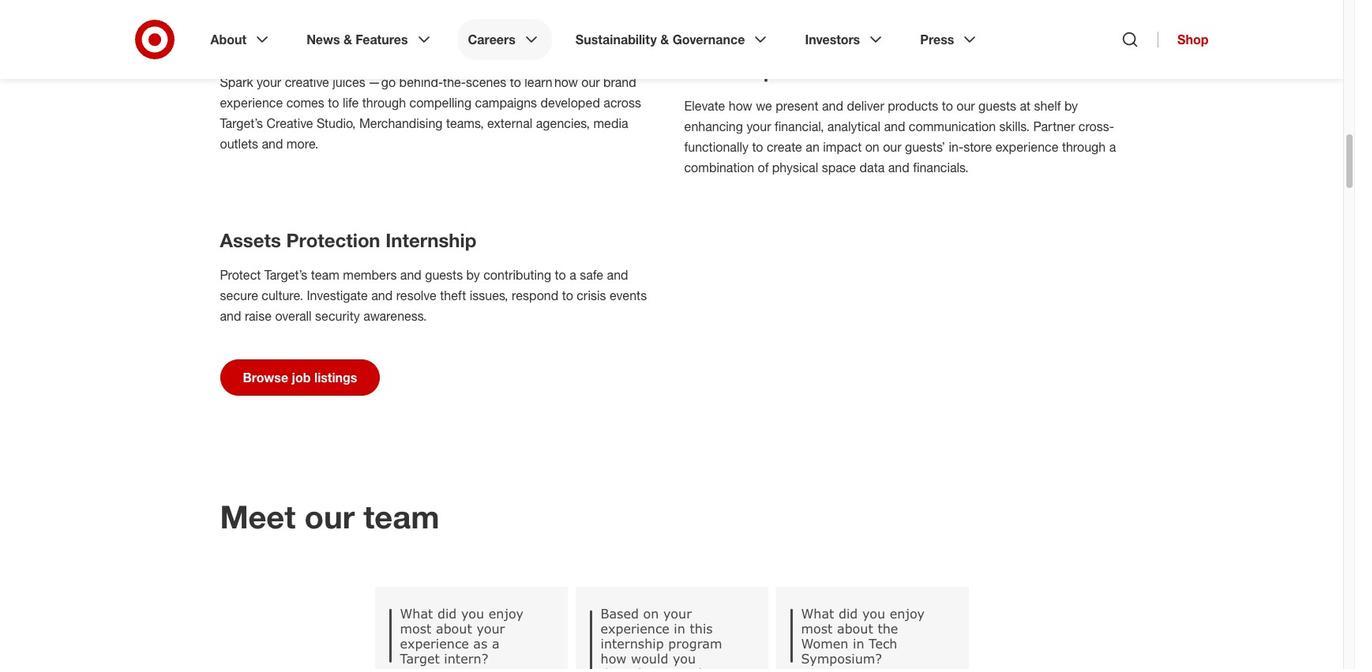 Task type: vqa. For each thing, say whether or not it's contained in the screenshot.
scenes
yes



Task type: describe. For each thing, give the bounding box(es) containing it.
learn how
[[525, 74, 578, 90]]

listings
[[314, 370, 357, 385]]

to left life
[[328, 95, 339, 110]]

associate
[[316, 35, 405, 59]]

business
[[885, 35, 967, 59]]

to up the campaigns
[[510, 74, 521, 90]]

and up analytical
[[822, 98, 844, 114]]

outlets
[[220, 136, 258, 151]]

describe
[[601, 666, 654, 669]]

space
[[685, 35, 741, 59]]

protect
[[220, 267, 261, 283]]

what for what did you enjoy most about the women in tech symposium?
[[802, 606, 835, 621]]

create
[[767, 139, 803, 155]]

& for sustainability
[[661, 32, 669, 47]]

would
[[631, 651, 669, 666]]

skills.
[[1000, 118, 1030, 134]]

partner inside space & presentation business partner internship
[[972, 35, 1040, 59]]

experience inside elevate how we present and deliver products to our guests at shelf by enhancing your financial, analytical and communication skills. partner cross- functionally to create an impact on our guests' in-store experience through a combination of physical space data and financials.
[[996, 139, 1059, 155]]

media
[[594, 115, 629, 131]]

guests'
[[905, 139, 946, 155]]

an
[[806, 139, 820, 155]]

what for what did you enjoy most about your experience as a target intern?
[[400, 606, 433, 621]]

cross-
[[1079, 118, 1115, 134]]

you for the
[[863, 606, 886, 621]]

how inside elevate how we present and deliver products to our guests at shelf by enhancing your financial, analytical and communication skills. partner cross- functionally to create an impact on our guests' in-store experience through a combination of physical space data and financials.
[[729, 98, 753, 114]]

your inside 'what did you enjoy most about your experience as a target intern?'
[[477, 621, 505, 636]]

deliver
[[847, 98, 885, 114]]

news & features
[[307, 32, 408, 47]]

products
[[888, 98, 939, 114]]

members
[[343, 267, 397, 283]]

life
[[343, 95, 359, 110]]

studio,
[[317, 115, 356, 131]]

the
[[878, 621, 899, 636]]

external
[[488, 115, 533, 131]]

space & presentation business partner internship
[[685, 35, 1040, 83]]

partner inside elevate how we present and deliver products to our guests at shelf by enhancing your financial, analytical and communication skills. partner cross- functionally to create an impact on our guests' in-store experience through a combination of physical space data and financials.
[[1034, 118, 1076, 134]]

agencies,
[[536, 115, 590, 131]]

sustainability
[[576, 32, 657, 47]]

you inside based on your experience in this internship program how would you describe targ
[[673, 651, 696, 666]]

program
[[669, 636, 723, 651]]

raise
[[245, 308, 272, 324]]

in inside what did you enjoy most about the women in tech symposium?
[[853, 636, 865, 651]]

experience inside based on your experience in this internship program how would you describe targ
[[601, 621, 670, 636]]

symposium?
[[802, 651, 883, 666]]

analytical
[[828, 118, 881, 134]]

what did you enjoy most about the women in tech symposium?
[[802, 606, 925, 666]]

experience inside spark your creative juices — go behind-the-scenes to learn how our brand experience comes to life through compelling campaigns developed across target's creative studio, merchandising teams, external agencies, media outlets and more.
[[220, 95, 283, 110]]

safe
[[580, 267, 604, 283]]

our right meet
[[305, 498, 355, 535]]

elevate
[[685, 98, 726, 114]]

shelf
[[1035, 98, 1062, 114]]

overall
[[275, 308, 312, 324]]

features
[[356, 32, 408, 47]]

our up communication at the top right of the page
[[957, 98, 976, 114]]

marketing associate internship
[[220, 35, 507, 59]]

as
[[474, 636, 488, 651]]

meet
[[220, 498, 296, 535]]

experience inside 'what did you enjoy most about your experience as a target intern?'
[[400, 636, 469, 651]]

guests inside protect target's team members and guests by contributing to a safe and secure culture. investigate and resolve theft issues, respond to crisis events and raise overall security awareness.
[[425, 267, 463, 283]]

juices
[[333, 74, 366, 90]]

and up the resolve
[[400, 267, 422, 283]]

store
[[964, 139, 993, 155]]

enhancing
[[685, 118, 743, 134]]

investigate
[[307, 287, 368, 303]]

press
[[921, 32, 955, 47]]

team for our
[[364, 498, 440, 535]]

browse job listings link
[[220, 359, 380, 396]]

more.
[[287, 136, 319, 151]]

communication
[[909, 118, 996, 134]]

impact
[[824, 139, 862, 155]]

did for women
[[839, 606, 858, 621]]

protect target's team members and guests by contributing to a safe and secure culture. investigate and resolve theft issues, respond to crisis events and raise overall security awareness.
[[220, 267, 647, 324]]

through inside elevate how we present and deliver products to our guests at shelf by enhancing your financial, analytical and communication skills. partner cross- functionally to create an impact on our guests' in-store experience through a combination of physical space data and financials.
[[1063, 139, 1106, 155]]

to left crisis
[[562, 287, 573, 303]]

merchandising
[[359, 115, 443, 131]]

meet our team
[[220, 498, 440, 535]]

of
[[758, 159, 769, 175]]

secure
[[220, 287, 258, 303]]

team for target's
[[311, 267, 340, 283]]

investors link
[[794, 19, 897, 60]]

compelling
[[410, 95, 472, 110]]

and down products
[[884, 118, 906, 134]]

through inside spark your creative juices — go behind-the-scenes to learn how our brand experience comes to life through compelling campaigns developed across target's creative studio, merchandising teams, external agencies, media outlets and more.
[[363, 95, 406, 110]]

developed
[[541, 95, 600, 110]]

functionally
[[685, 139, 749, 155]]

news
[[307, 32, 340, 47]]

in-
[[949, 139, 964, 155]]

combination
[[685, 159, 755, 175]]

theft
[[440, 287, 466, 303]]

creative
[[267, 115, 313, 131]]

data
[[860, 159, 885, 175]]

creative
[[285, 74, 329, 90]]

browse job listings
[[243, 370, 357, 385]]

intern?
[[444, 651, 489, 666]]

to up communication at the top right of the page
[[942, 98, 954, 114]]

investors
[[805, 32, 861, 47]]

sustainability & governance
[[576, 32, 745, 47]]

guests inside elevate how we present and deliver products to our guests at shelf by enhancing your financial, analytical and communication skills. partner cross- functionally to create an impact on our guests' in-store experience through a combination of physical space data and financials.
[[979, 98, 1017, 114]]

crisis
[[577, 287, 606, 303]]

most for experience
[[400, 621, 432, 636]]



Task type: locate. For each thing, give the bounding box(es) containing it.
financial,
[[775, 118, 824, 134]]

financials.
[[914, 159, 969, 175]]

team inside protect target's team members and guests by contributing to a safe and secure culture. investigate and resolve theft issues, respond to crisis events and raise overall security awareness.
[[311, 267, 340, 283]]

your up the program
[[664, 606, 692, 621]]

and right data
[[889, 159, 910, 175]]

2 enjoy from the left
[[890, 606, 925, 621]]

0 horizontal spatial through
[[363, 95, 406, 110]]

0 vertical spatial on
[[866, 139, 880, 155]]

guests up the skills.
[[979, 98, 1017, 114]]

0 horizontal spatial how
[[601, 651, 627, 666]]

enjoy for the
[[890, 606, 925, 621]]

target's up culture.
[[265, 267, 308, 283]]

what up the target
[[400, 606, 433, 621]]

about left the the
[[838, 621, 874, 636]]

1 vertical spatial by
[[467, 267, 480, 283]]

enjoy inside 'what did you enjoy most about your experience as a target intern?'
[[489, 606, 524, 621]]

2 about from the left
[[838, 621, 874, 636]]

0 vertical spatial through
[[363, 95, 406, 110]]

spark
[[220, 74, 253, 90]]

and
[[822, 98, 844, 114], [884, 118, 906, 134], [262, 136, 283, 151], [889, 159, 910, 175], [400, 267, 422, 283], [607, 267, 629, 283], [372, 287, 393, 303], [220, 308, 241, 324]]

0 horizontal spatial most
[[400, 621, 432, 636]]

& inside space & presentation business partner internship
[[746, 35, 759, 59]]

events
[[610, 287, 647, 303]]

your inside spark your creative juices — go behind-the-scenes to learn how our brand experience comes to life through compelling campaigns developed across target's creative studio, merchandising teams, external agencies, media outlets and more.
[[257, 74, 281, 90]]

a for what did you enjoy most about your experience as a target intern?
[[492, 636, 500, 651]]

2 horizontal spatial a
[[1110, 139, 1117, 155]]

team
[[311, 267, 340, 283], [364, 498, 440, 535]]

a right "as"
[[492, 636, 500, 651]]

to up of
[[752, 139, 764, 155]]

2 most from the left
[[802, 621, 833, 636]]

about
[[211, 32, 247, 47]]

internship up 'the-'
[[411, 35, 502, 59]]

what inside 'what did you enjoy most about your experience as a target intern?'
[[400, 606, 433, 621]]

experience down the 'spark'
[[220, 95, 283, 110]]

careers
[[468, 32, 516, 47]]

and up events on the top of page
[[607, 267, 629, 283]]

what inside what did you enjoy most about the women in tech symposium?
[[802, 606, 835, 621]]

by inside elevate how we present and deliver products to our guests at shelf by enhancing your financial, analytical and communication skills. partner cross- functionally to create an impact on our guests' in-store experience through a combination of physical space data and financials.
[[1065, 98, 1079, 114]]

most for women
[[802, 621, 833, 636]]

a down cross-
[[1110, 139, 1117, 155]]

through
[[363, 95, 406, 110], [1063, 139, 1106, 155]]

guests up theft
[[425, 267, 463, 283]]

& for space
[[746, 35, 759, 59]]

issues,
[[470, 287, 508, 303]]

1 what from the left
[[400, 606, 433, 621]]

2 what from the left
[[802, 606, 835, 621]]

1 about from the left
[[436, 621, 472, 636]]

guests
[[979, 98, 1017, 114], [425, 267, 463, 283]]

how left "we"
[[729, 98, 753, 114]]

0 horizontal spatial a
[[492, 636, 500, 651]]

tech
[[869, 636, 898, 651]]

at
[[1020, 98, 1031, 114]]

did up women at the right of page
[[839, 606, 858, 621]]

1 horizontal spatial you
[[673, 651, 696, 666]]

in left this
[[674, 621, 686, 636]]

0 horizontal spatial did
[[438, 606, 457, 621]]

1 horizontal spatial on
[[866, 139, 880, 155]]

1 horizontal spatial in
[[853, 636, 865, 651]]

1 horizontal spatial team
[[364, 498, 440, 535]]

& right space
[[746, 35, 759, 59]]

brand
[[604, 74, 637, 90]]

and down secure
[[220, 308, 241, 324]]

did inside what did you enjoy most about the women in tech symposium?
[[839, 606, 858, 621]]

women
[[802, 636, 849, 651]]

most inside what did you enjoy most about the women in tech symposium?
[[802, 621, 833, 636]]

0 vertical spatial guests
[[979, 98, 1017, 114]]

0 vertical spatial partner
[[972, 35, 1040, 59]]

1 horizontal spatial guests
[[979, 98, 1017, 114]]

you for your
[[461, 606, 484, 621]]

and down members
[[372, 287, 393, 303]]

teams,
[[446, 115, 484, 131]]

1 vertical spatial on
[[644, 606, 659, 621]]

comes
[[287, 95, 325, 110]]

1 horizontal spatial did
[[839, 606, 858, 621]]

internship
[[601, 636, 664, 651]]

target
[[400, 651, 440, 666]]

2 horizontal spatial &
[[746, 35, 759, 59]]

your inside based on your experience in this internship program how would you describe targ
[[664, 606, 692, 621]]

your right the 'spark'
[[257, 74, 281, 90]]

based on your experience in this internship program how would you describe targ
[[601, 606, 723, 669]]

1 horizontal spatial how
[[729, 98, 753, 114]]

by inside protect target's team members and guests by contributing to a safe and secure culture. investigate and resolve theft issues, respond to crisis events and raise overall security awareness.
[[467, 267, 480, 283]]

2 did from the left
[[839, 606, 858, 621]]

news & features link
[[296, 19, 445, 60]]

through down cross-
[[1063, 139, 1106, 155]]

you inside what did you enjoy most about the women in tech symposium?
[[863, 606, 886, 621]]

on inside elevate how we present and deliver products to our guests at shelf by enhancing your financial, analytical and communication skills. partner cross- functionally to create an impact on our guests' in-store experience through a combination of physical space data and financials.
[[866, 139, 880, 155]]

0 vertical spatial target's
[[220, 115, 263, 131]]

0 horizontal spatial in
[[674, 621, 686, 636]]

did inside 'what did you enjoy most about your experience as a target intern?'
[[438, 606, 457, 621]]

based
[[601, 606, 639, 621]]

on up data
[[866, 139, 880, 155]]

you inside 'what did you enjoy most about your experience as a target intern?'
[[461, 606, 484, 621]]

marketing
[[220, 35, 311, 59]]

our inside spark your creative juices — go behind-the-scenes to learn how our brand experience comes to life through compelling campaigns developed across target's creative studio, merchandising teams, external agencies, media outlets and more.
[[582, 74, 600, 90]]

the-
[[443, 74, 466, 90]]

in inside based on your experience in this internship program how would you describe targ
[[674, 621, 686, 636]]

1 horizontal spatial a
[[570, 267, 577, 283]]

target's inside spark your creative juices — go behind-the-scenes to learn how our brand experience comes to life through compelling campaigns developed across target's creative studio, merchandising teams, external agencies, media outlets and more.
[[220, 115, 263, 131]]

1 most from the left
[[400, 621, 432, 636]]

on inside based on your experience in this internship program how would you describe targ
[[644, 606, 659, 621]]

physical
[[773, 159, 819, 175]]

about link
[[200, 19, 283, 60]]

1 vertical spatial team
[[364, 498, 440, 535]]

internship for marketing associate internship
[[411, 35, 502, 59]]

your inside elevate how we present and deliver products to our guests at shelf by enhancing your financial, analytical and communication skills. partner cross- functionally to create an impact on our guests' in-store experience through a combination of physical space data and financials.
[[747, 118, 772, 134]]

our up data
[[883, 139, 902, 155]]

1 vertical spatial through
[[1063, 139, 1106, 155]]

by up issues,
[[467, 267, 480, 283]]

& right the news
[[344, 32, 352, 47]]

partner
[[972, 35, 1040, 59], [1034, 118, 1076, 134]]

careers link
[[457, 19, 552, 60]]

0 horizontal spatial about
[[436, 621, 472, 636]]

target's up outlets
[[220, 115, 263, 131]]

respond
[[512, 287, 559, 303]]

about for experience
[[436, 621, 472, 636]]

you up "as"
[[461, 606, 484, 621]]

experience left "as"
[[400, 636, 469, 651]]

a inside elevate how we present and deliver products to our guests at shelf by enhancing your financial, analytical and communication skills. partner cross- functionally to create an impact on our guests' in-store experience through a combination of physical space data and financials.
[[1110, 139, 1117, 155]]

space
[[822, 159, 857, 175]]

about for women
[[838, 621, 874, 636]]

press link
[[910, 19, 991, 60]]

experience up would
[[601, 621, 670, 636]]

shop
[[1178, 32, 1209, 47]]

0 horizontal spatial guests
[[425, 267, 463, 283]]

a
[[1110, 139, 1117, 155], [570, 267, 577, 283], [492, 636, 500, 651]]

0 horizontal spatial &
[[344, 32, 352, 47]]

this
[[690, 621, 713, 636]]

on
[[866, 139, 880, 155], [644, 606, 659, 621]]

enjoy
[[489, 606, 524, 621], [890, 606, 925, 621]]

0 vertical spatial by
[[1065, 98, 1079, 114]]

1 horizontal spatial most
[[802, 621, 833, 636]]

in left tech
[[853, 636, 865, 651]]

enjoy for your
[[489, 606, 524, 621]]

how inside based on your experience in this internship program how would you describe targ
[[601, 651, 627, 666]]

you up tech
[[863, 606, 886, 621]]

spark your creative juices — go behind-the-scenes to learn how our brand experience comes to life through compelling campaigns developed across target's creative studio, merchandising teams, external agencies, media outlets and more.
[[220, 74, 642, 151]]

internship for assets protection internship
[[386, 228, 477, 252]]

across
[[604, 95, 642, 110]]

experience down the skills.
[[996, 139, 1059, 155]]

1 horizontal spatial &
[[661, 32, 669, 47]]

present
[[776, 98, 819, 114]]

most up the target
[[400, 621, 432, 636]]

to left safe
[[555, 267, 566, 283]]

did for experience
[[438, 606, 457, 621]]

most up symposium?
[[802, 621, 833, 636]]

and inside spark your creative juices — go behind-the-scenes to learn how our brand experience comes to life through compelling campaigns developed across target's creative studio, merchandising teams, external agencies, media outlets and more.
[[262, 136, 283, 151]]

how left would
[[601, 651, 627, 666]]

1 horizontal spatial through
[[1063, 139, 1106, 155]]

a for protect target's team members and guests by contributing to a safe and secure culture. investigate and resolve theft issues, respond to crisis events and raise overall security awareness.
[[570, 267, 577, 283]]

security
[[315, 308, 360, 324]]

— go
[[369, 74, 396, 90]]

1 vertical spatial guests
[[425, 267, 463, 283]]

internship inside space & presentation business partner internship
[[685, 59, 776, 83]]

0 vertical spatial team
[[311, 267, 340, 283]]

our up developed
[[582, 74, 600, 90]]

0 vertical spatial a
[[1110, 139, 1117, 155]]

through down — go
[[363, 95, 406, 110]]

sustainability & governance link
[[565, 19, 782, 60]]

to
[[510, 74, 521, 90], [328, 95, 339, 110], [942, 98, 954, 114], [752, 139, 764, 155], [555, 267, 566, 283], [562, 287, 573, 303]]

most inside 'what did you enjoy most about your experience as a target intern?'
[[400, 621, 432, 636]]

campaigns
[[475, 95, 537, 110]]

on right the based
[[644, 606, 659, 621]]

1 vertical spatial partner
[[1034, 118, 1076, 134]]

1 did from the left
[[438, 606, 457, 621]]

1 horizontal spatial what
[[802, 606, 835, 621]]

awareness.
[[364, 308, 427, 324]]

target's inside protect target's team members and guests by contributing to a safe and secure culture. investigate and resolve theft issues, respond to crisis events and raise overall security awareness.
[[265, 267, 308, 283]]

contributing
[[484, 267, 552, 283]]

governance
[[673, 32, 745, 47]]

about inside 'what did you enjoy most about your experience as a target intern?'
[[436, 621, 472, 636]]

about inside what did you enjoy most about the women in tech symposium?
[[838, 621, 874, 636]]

we
[[756, 98, 773, 114]]

partner up at
[[972, 35, 1040, 59]]

& left the governance
[[661, 32, 669, 47]]

job
[[292, 370, 311, 385]]

1 horizontal spatial target's
[[265, 267, 308, 283]]

1 vertical spatial a
[[570, 267, 577, 283]]

0 horizontal spatial enjoy
[[489, 606, 524, 621]]

culture.
[[262, 287, 303, 303]]

0 horizontal spatial target's
[[220, 115, 263, 131]]

a left safe
[[570, 267, 577, 283]]

2 horizontal spatial you
[[863, 606, 886, 621]]

0 vertical spatial how
[[729, 98, 753, 114]]

most
[[400, 621, 432, 636], [802, 621, 833, 636]]

enjoy inside what did you enjoy most about the women in tech symposium?
[[890, 606, 925, 621]]

0 horizontal spatial on
[[644, 606, 659, 621]]

shop link
[[1158, 32, 1209, 47]]

0 horizontal spatial what
[[400, 606, 433, 621]]

internship up protect target's team members and guests by contributing to a safe and secure culture. investigate and resolve theft issues, respond to crisis events and raise overall security awareness.
[[386, 228, 477, 252]]

2 vertical spatial a
[[492, 636, 500, 651]]

your
[[257, 74, 281, 90], [747, 118, 772, 134], [664, 606, 692, 621], [477, 621, 505, 636]]

did up intern?
[[438, 606, 457, 621]]

0 horizontal spatial team
[[311, 267, 340, 283]]

1 horizontal spatial by
[[1065, 98, 1079, 114]]

your down "we"
[[747, 118, 772, 134]]

our
[[582, 74, 600, 90], [957, 98, 976, 114], [883, 139, 902, 155], [305, 498, 355, 535]]

and down creative
[[262, 136, 283, 151]]

a inside 'what did you enjoy most about your experience as a target intern?'
[[492, 636, 500, 651]]

0 horizontal spatial you
[[461, 606, 484, 621]]

your up intern?
[[477, 621, 505, 636]]

what did you enjoy most about your experience as a target intern?
[[400, 606, 524, 666]]

a inside protect target's team members and guests by contributing to a safe and secure culture. investigate and resolve theft issues, respond to crisis events and raise overall security awareness.
[[570, 267, 577, 283]]

what up women at the right of page
[[802, 606, 835, 621]]

scenes
[[466, 74, 507, 90]]

& for news
[[344, 32, 352, 47]]

1 horizontal spatial enjoy
[[890, 606, 925, 621]]

by right shelf
[[1065, 98, 1079, 114]]

1 enjoy from the left
[[489, 606, 524, 621]]

1 vertical spatial target's
[[265, 267, 308, 283]]

behind-
[[399, 74, 443, 90]]

protection
[[286, 228, 380, 252]]

you down this
[[673, 651, 696, 666]]

1 vertical spatial how
[[601, 651, 627, 666]]

0 horizontal spatial by
[[467, 267, 480, 283]]

about left "as"
[[436, 621, 472, 636]]

resolve
[[396, 287, 437, 303]]

elevate how we present and deliver products to our guests at shelf by enhancing your financial, analytical and communication skills. partner cross- functionally to create an impact on our guests' in-store experience through a combination of physical space data and financials.
[[685, 98, 1117, 175]]

1 horizontal spatial about
[[838, 621, 874, 636]]

partner down shelf
[[1034, 118, 1076, 134]]

internship down the governance
[[685, 59, 776, 83]]



